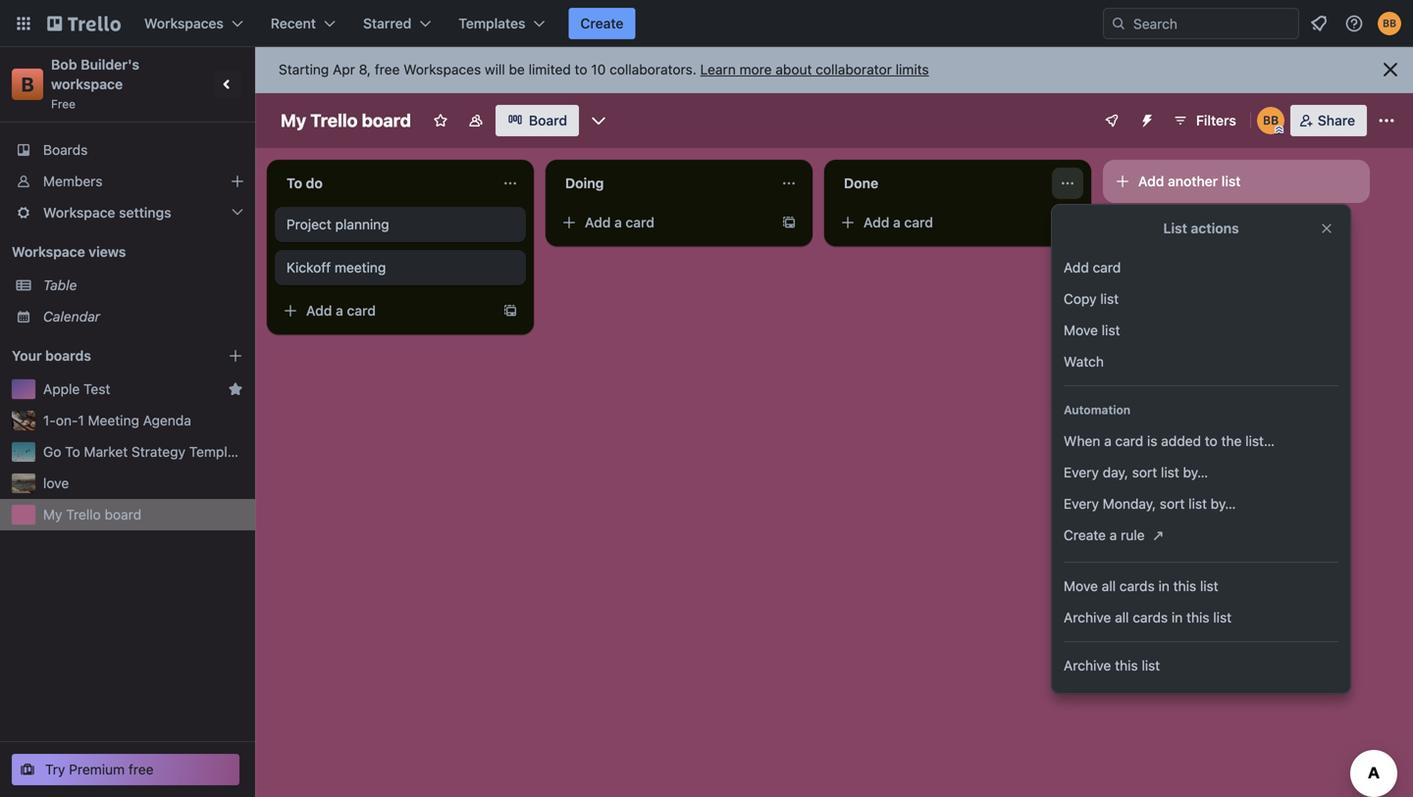 Task type: vqa. For each thing, say whether or not it's contained in the screenshot.
Templates
yes



Task type: describe. For each thing, give the bounding box(es) containing it.
workspace for workspace settings
[[43, 205, 115, 221]]

strategy
[[131, 444, 185, 460]]

move all cards in this list
[[1064, 579, 1219, 595]]

add card
[[1064, 260, 1121, 276]]

every for every day, sort list by…
[[1064, 465, 1099, 481]]

in for archive all cards in this list
[[1172, 610, 1183, 626]]

this for archive all cards in this list
[[1187, 610, 1210, 626]]

1 horizontal spatial add a card
[[585, 214, 655, 231]]

limited
[[529, 61, 571, 78]]

try
[[45, 762, 65, 778]]

1 vertical spatial workspaces
[[403, 61, 481, 78]]

calendar
[[43, 309, 100, 325]]

add for left the add a card button
[[306, 303, 332, 319]]

boards link
[[0, 134, 255, 166]]

move list
[[1064, 322, 1120, 339]]

cards for archive
[[1133, 610, 1168, 626]]

archive this list link
[[1052, 651, 1350, 682]]

board inside "link"
[[105, 507, 141, 523]]

To do text field
[[275, 168, 495, 199]]

all for move
[[1102, 579, 1116, 595]]

table
[[43, 277, 77, 293]]

calendar link
[[43, 307, 243, 327]]

search image
[[1111, 16, 1127, 31]]

list…
[[1246, 433, 1275, 449]]

move all cards in this list link
[[1052, 571, 1350, 603]]

your boards
[[12, 348, 91, 364]]

by… for every day, sort list by…
[[1183, 465, 1208, 481]]

list inside 'link'
[[1102, 322, 1120, 339]]

workspace visible image
[[468, 113, 484, 129]]

2 horizontal spatial add a card button
[[832, 207, 1048, 238]]

to inside "text box"
[[287, 175, 302, 191]]

go
[[43, 444, 61, 460]]

limits
[[896, 61, 929, 78]]

power ups image
[[1104, 113, 1120, 129]]

Search field
[[1127, 9, 1298, 38]]

1 horizontal spatial add a card button
[[553, 207, 769, 238]]

to do
[[287, 175, 323, 191]]

my trello board inside board name text box
[[281, 110, 411, 131]]

boards
[[45, 348, 91, 364]]

templates button
[[447, 8, 557, 39]]

free
[[51, 97, 76, 111]]

trello inside board name text box
[[310, 110, 358, 131]]

will
[[485, 61, 505, 78]]

every monday, sort list by… link
[[1052, 489, 1350, 520]]

copy list link
[[1052, 284, 1350, 315]]

0 horizontal spatial to
[[575, 61, 587, 78]]

add for the middle the add a card button
[[585, 214, 611, 231]]

recent
[[271, 15, 316, 31]]

try premium free button
[[12, 755, 239, 786]]

is
[[1147, 433, 1157, 449]]

template
[[189, 444, 247, 460]]

workspace views
[[12, 244, 126, 260]]

added
[[1161, 433, 1201, 449]]

apple
[[43, 381, 80, 397]]

automation
[[1064, 403, 1131, 417]]

create a rule link
[[1052, 520, 1350, 554]]

list down when a card is added to the list…
[[1161, 465, 1179, 481]]

premium
[[69, 762, 125, 778]]

do
[[306, 175, 323, 191]]

project planning link
[[287, 215, 514, 235]]

filters
[[1196, 112, 1236, 129]]

every day, sort list by… link
[[1052, 457, 1350, 489]]

every monday, sort list by…
[[1064, 496, 1236, 512]]

go to market strategy template link
[[43, 443, 247, 462]]

try premium free
[[45, 762, 154, 778]]

settings
[[119, 205, 171, 221]]

starred button
[[351, 8, 443, 39]]

archive for archive all cards in this list
[[1064, 610, 1111, 626]]

workspaces inside dropdown button
[[144, 15, 224, 31]]

list
[[1163, 220, 1187, 237]]

archive all cards in this list link
[[1052, 603, 1350, 634]]

automation image
[[1132, 105, 1159, 132]]

1-on-1 meeting agenda
[[43, 413, 191, 429]]

list right copy
[[1100, 291, 1119, 307]]

bob builder's workspace link
[[51, 56, 143, 92]]

share button
[[1290, 105, 1367, 136]]

workspaces button
[[132, 8, 255, 39]]

this member is an admin of this board. image
[[1275, 126, 1283, 134]]

card left is
[[1115, 433, 1143, 449]]

1 horizontal spatial bob builder (bobbuilder40) image
[[1378, 12, 1401, 35]]

2 vertical spatial this
[[1115, 658, 1138, 674]]

doing
[[565, 175, 604, 191]]

copy
[[1064, 291, 1097, 307]]

views
[[89, 244, 126, 260]]

about
[[776, 61, 812, 78]]

workspace settings
[[43, 205, 171, 221]]

create for create a rule
[[1064, 527, 1106, 544]]

more
[[740, 61, 772, 78]]

list down move all cards in this list link
[[1213, 610, 1232, 626]]

workspace
[[51, 76, 123, 92]]

create from template… image for the middle the add a card button
[[781, 215, 797, 231]]

starred icon image
[[228, 382, 243, 397]]

1
[[78, 413, 84, 429]]

apple test
[[43, 381, 110, 397]]

recent button
[[259, 8, 347, 39]]

meeting
[[88, 413, 139, 429]]

project planning
[[287, 216, 389, 233]]

list down every day, sort list by… link at the bottom right of page
[[1189, 496, 1207, 512]]

love
[[43, 475, 69, 492]]

Done text field
[[832, 168, 1052, 199]]

watch
[[1064, 354, 1104, 370]]

starting
[[279, 61, 329, 78]]

your
[[12, 348, 42, 364]]

table link
[[43, 276, 243, 295]]

planning
[[335, 216, 389, 233]]

b link
[[12, 69, 43, 100]]

list inside button
[[1222, 173, 1241, 189]]

copy list
[[1064, 291, 1119, 307]]

a down kickoff meeting
[[336, 303, 343, 319]]

the
[[1221, 433, 1242, 449]]

card down meeting
[[347, 303, 376, 319]]

8,
[[359, 61, 371, 78]]

be
[[509, 61, 525, 78]]

day,
[[1103, 465, 1128, 481]]

collaborators.
[[610, 61, 697, 78]]

archive for archive this list
[[1064, 658, 1111, 674]]

0 horizontal spatial to
[[65, 444, 80, 460]]

list up the archive all cards in this list link
[[1200, 579, 1219, 595]]

add board image
[[228, 348, 243, 364]]

workspace navigation collapse icon image
[[214, 71, 241, 98]]

workspace settings button
[[0, 197, 255, 229]]

all for archive
[[1115, 610, 1129, 626]]

add another list button
[[1103, 160, 1370, 203]]



Task type: locate. For each thing, give the bounding box(es) containing it.
back to home image
[[47, 8, 121, 39]]

when a card is added to the list…
[[1064, 433, 1275, 449]]

1 horizontal spatial create from template… image
[[781, 215, 797, 231]]

my inside "link"
[[43, 507, 62, 523]]

1 vertical spatial sort
[[1160, 496, 1185, 512]]

1 vertical spatial to
[[65, 444, 80, 460]]

0 vertical spatial cards
[[1120, 579, 1155, 595]]

learn
[[700, 61, 736, 78]]

0 vertical spatial free
[[375, 61, 400, 78]]

0 vertical spatial trello
[[310, 110, 358, 131]]

add for right the add a card button
[[864, 214, 890, 231]]

1 vertical spatial archive
[[1064, 658, 1111, 674]]

board link
[[496, 105, 579, 136]]

kickoff meeting link
[[287, 258, 514, 278]]

bob
[[51, 56, 77, 73]]

a down done text field
[[893, 214, 901, 231]]

archive
[[1064, 610, 1111, 626], [1064, 658, 1111, 674]]

members link
[[0, 166, 255, 197]]

open information menu image
[[1344, 14, 1364, 33]]

0 horizontal spatial by…
[[1183, 465, 1208, 481]]

card down done text field
[[904, 214, 933, 231]]

by… for every monday, sort list by…
[[1211, 496, 1236, 512]]

sort right day,
[[1132, 465, 1157, 481]]

cards up archive all cards in this list
[[1120, 579, 1155, 595]]

move inside move all cards in this list link
[[1064, 579, 1098, 595]]

workspaces
[[144, 15, 224, 31], [403, 61, 481, 78]]

add for add another list button
[[1138, 173, 1164, 189]]

create from template… image
[[781, 215, 797, 231], [502, 303, 518, 319]]

a left the rule
[[1110, 527, 1117, 544]]

cards for move
[[1120, 579, 1155, 595]]

board left star or unstar board icon
[[362, 110, 411, 131]]

0 horizontal spatial my
[[43, 507, 62, 523]]

1 horizontal spatial to
[[287, 175, 302, 191]]

archive up archive this list
[[1064, 610, 1111, 626]]

0 horizontal spatial create from template… image
[[502, 303, 518, 319]]

by… inside every monday, sort list by… link
[[1211, 496, 1236, 512]]

1 vertical spatial to
[[1205, 433, 1218, 449]]

archive this list
[[1064, 658, 1160, 674]]

bob builder (bobbuilder40) image
[[1378, 12, 1401, 35], [1257, 107, 1284, 134]]

trello
[[310, 110, 358, 131], [66, 507, 101, 523]]

workspace inside popup button
[[43, 205, 115, 221]]

1 horizontal spatial to
[[1205, 433, 1218, 449]]

1 horizontal spatial my
[[281, 110, 306, 131]]

1 vertical spatial free
[[128, 762, 154, 778]]

workspace down members
[[43, 205, 115, 221]]

create for create
[[580, 15, 624, 31]]

sort for day,
[[1132, 465, 1157, 481]]

agenda
[[143, 413, 191, 429]]

to right go
[[65, 444, 80, 460]]

0 vertical spatial my
[[281, 110, 306, 131]]

1 vertical spatial my
[[43, 507, 62, 523]]

list
[[1222, 173, 1241, 189], [1100, 291, 1119, 307], [1102, 322, 1120, 339], [1161, 465, 1179, 481], [1189, 496, 1207, 512], [1200, 579, 1219, 595], [1213, 610, 1232, 626], [1142, 658, 1160, 674]]

1 vertical spatial all
[[1115, 610, 1129, 626]]

apr
[[333, 61, 355, 78]]

archive all cards in this list
[[1064, 610, 1232, 626]]

move inside move list 'link'
[[1064, 322, 1098, 339]]

all
[[1102, 579, 1116, 595], [1115, 610, 1129, 626]]

0 vertical spatial every
[[1064, 465, 1099, 481]]

1 horizontal spatial create
[[1064, 527, 1106, 544]]

every for every monday, sort list by…
[[1064, 496, 1099, 512]]

cards down the move all cards in this list
[[1133, 610, 1168, 626]]

monday,
[[1103, 496, 1156, 512]]

list right another
[[1222, 173, 1241, 189]]

move down copy
[[1064, 322, 1098, 339]]

workspaces up star or unstar board icon
[[403, 61, 481, 78]]

move down create a rule
[[1064, 579, 1098, 595]]

trello inside "link"
[[66, 507, 101, 523]]

rule
[[1121, 527, 1145, 544]]

0 vertical spatial to
[[575, 61, 587, 78]]

cards inside the archive all cards in this list link
[[1133, 610, 1168, 626]]

primary element
[[0, 0, 1413, 47]]

to left the
[[1205, 433, 1218, 449]]

0 vertical spatial sort
[[1132, 465, 1157, 481]]

1 vertical spatial bob builder (bobbuilder40) image
[[1257, 107, 1284, 134]]

create left the rule
[[1064, 527, 1106, 544]]

0 vertical spatial create
[[580, 15, 624, 31]]

sort for monday,
[[1160, 496, 1185, 512]]

1 vertical spatial create from template… image
[[502, 303, 518, 319]]

learn more about collaborator limits link
[[700, 61, 929, 78]]

1 horizontal spatial board
[[362, 110, 411, 131]]

1-on-1 meeting agenda link
[[43, 411, 243, 431]]

project
[[287, 216, 331, 233]]

1 horizontal spatial free
[[375, 61, 400, 78]]

bob builder (bobbuilder40) image right open information menu image
[[1378, 12, 1401, 35]]

actions
[[1191, 220, 1239, 237]]

1 vertical spatial workspace
[[12, 244, 85, 260]]

every down when
[[1064, 465, 1099, 481]]

add a card down kickoff meeting
[[306, 303, 376, 319]]

1 vertical spatial my trello board
[[43, 507, 141, 523]]

1 vertical spatial by…
[[1211, 496, 1236, 512]]

0 horizontal spatial sort
[[1132, 465, 1157, 481]]

cards
[[1120, 579, 1155, 595], [1133, 610, 1168, 626]]

2 every from the top
[[1064, 496, 1099, 512]]

kickoff
[[287, 260, 331, 276]]

my down starting at the left
[[281, 110, 306, 131]]

free right 8,
[[375, 61, 400, 78]]

create button
[[569, 8, 635, 39]]

move for move all cards in this list
[[1064, 579, 1098, 595]]

0 vertical spatial create from template… image
[[781, 215, 797, 231]]

to
[[575, 61, 587, 78], [1205, 433, 1218, 449]]

collaborator
[[816, 61, 892, 78]]

a
[[614, 214, 622, 231], [893, 214, 901, 231], [336, 303, 343, 319], [1104, 433, 1112, 449], [1110, 527, 1117, 544]]

a right when
[[1104, 433, 1112, 449]]

go to market strategy template
[[43, 444, 247, 460]]

0 horizontal spatial add a card button
[[275, 295, 491, 327]]

move for move list
[[1064, 322, 1098, 339]]

0 vertical spatial in
[[1159, 579, 1170, 595]]

board down love link
[[105, 507, 141, 523]]

customize views image
[[589, 111, 609, 131]]

1 vertical spatial move
[[1064, 579, 1098, 595]]

1 vertical spatial create
[[1064, 527, 1106, 544]]

2 horizontal spatial add a card
[[864, 214, 933, 231]]

0 vertical spatial bob builder (bobbuilder40) image
[[1378, 12, 1401, 35]]

b
[[21, 73, 34, 96]]

add card link
[[1052, 252, 1350, 284]]

1 vertical spatial board
[[105, 507, 141, 523]]

star or unstar board image
[[433, 113, 448, 129]]

test
[[84, 381, 110, 397]]

0 horizontal spatial create
[[580, 15, 624, 31]]

10
[[591, 61, 606, 78]]

to left do
[[287, 175, 302, 191]]

add down done at the right top of the page
[[864, 214, 890, 231]]

1 horizontal spatial by…
[[1211, 496, 1236, 512]]

my trello board down the apr
[[281, 110, 411, 131]]

my down love
[[43, 507, 62, 523]]

board
[[362, 110, 411, 131], [105, 507, 141, 523]]

add down kickoff
[[306, 303, 332, 319]]

list down archive all cards in this list
[[1142, 658, 1160, 674]]

archive down archive all cards in this list
[[1064, 658, 1111, 674]]

this down move all cards in this list link
[[1187, 610, 1210, 626]]

add up copy
[[1064, 260, 1089, 276]]

0 horizontal spatial board
[[105, 507, 141, 523]]

2 move from the top
[[1064, 579, 1098, 595]]

1 move from the top
[[1064, 322, 1098, 339]]

1 horizontal spatial sort
[[1160, 496, 1185, 512]]

every up create a rule
[[1064, 496, 1099, 512]]

0 horizontal spatial free
[[128, 762, 154, 778]]

free right premium
[[128, 762, 154, 778]]

free
[[375, 61, 400, 78], [128, 762, 154, 778]]

every
[[1064, 465, 1099, 481], [1064, 496, 1099, 512]]

show menu image
[[1377, 111, 1397, 131]]

Board name text field
[[271, 105, 421, 136]]

2 archive from the top
[[1064, 658, 1111, 674]]

workspace for workspace views
[[12, 244, 85, 260]]

add left another
[[1138, 173, 1164, 189]]

share
[[1318, 112, 1355, 129]]

workspace up table
[[12, 244, 85, 260]]

0 vertical spatial archive
[[1064, 610, 1111, 626]]

all up archive all cards in this list
[[1102, 579, 1116, 595]]

1 horizontal spatial in
[[1172, 610, 1183, 626]]

filters button
[[1167, 105, 1242, 136]]

0 horizontal spatial bob builder (bobbuilder40) image
[[1257, 107, 1284, 134]]

this down archive all cards in this list
[[1115, 658, 1138, 674]]

meeting
[[335, 260, 386, 276]]

add another list
[[1138, 173, 1241, 189]]

0 horizontal spatial add a card
[[306, 303, 376, 319]]

1 every from the top
[[1064, 465, 1099, 481]]

by… down every day, sort list by… link at the bottom right of page
[[1211, 496, 1236, 512]]

done
[[844, 175, 878, 191]]

1-
[[43, 413, 56, 429]]

0 vertical spatial by…
[[1183, 465, 1208, 481]]

add a card button down kickoff meeting link at left top
[[275, 295, 491, 327]]

add inside button
[[1138, 173, 1164, 189]]

1 vertical spatial in
[[1172, 610, 1183, 626]]

add a card button down done text field
[[832, 207, 1048, 238]]

0 vertical spatial all
[[1102, 579, 1116, 595]]

card down doing 'text box'
[[626, 214, 655, 231]]

a inside create a rule link
[[1110, 527, 1117, 544]]

1 archive from the top
[[1064, 610, 1111, 626]]

create up starting apr 8, free workspaces will be limited to 10 collaborators. learn more about collaborator limits
[[580, 15, 624, 31]]

0 vertical spatial board
[[362, 110, 411, 131]]

watch link
[[1052, 346, 1350, 378]]

all down the move all cards in this list
[[1115, 610, 1129, 626]]

trello down the apr
[[310, 110, 358, 131]]

1 vertical spatial this
[[1187, 610, 1210, 626]]

0 vertical spatial this
[[1173, 579, 1196, 595]]

list down copy list
[[1102, 322, 1120, 339]]

Doing text field
[[553, 168, 773, 199]]

my inside board name text box
[[281, 110, 306, 131]]

a inside when a card is added to the list… link
[[1104, 433, 1112, 449]]

another
[[1168, 173, 1218, 189]]

card up copy list
[[1093, 260, 1121, 276]]

your boards with 5 items element
[[12, 344, 198, 368]]

add a card down done at the right top of the page
[[864, 214, 933, 231]]

sort down every day, sort list by… link at the bottom right of page
[[1160, 496, 1185, 512]]

0 vertical spatial workspaces
[[144, 15, 224, 31]]

by… inside every day, sort list by… link
[[1183, 465, 1208, 481]]

this up the archive all cards in this list link
[[1173, 579, 1196, 595]]

0 horizontal spatial in
[[1159, 579, 1170, 595]]

1 horizontal spatial my trello board
[[281, 110, 411, 131]]

starred
[[363, 15, 411, 31]]

create
[[580, 15, 624, 31], [1064, 527, 1106, 544]]

workspace
[[43, 205, 115, 221], [12, 244, 85, 260]]

0 vertical spatial to
[[287, 175, 302, 191]]

create from template… image for left the add a card button
[[502, 303, 518, 319]]

0 vertical spatial my trello board
[[281, 110, 411, 131]]

0 vertical spatial move
[[1064, 322, 1098, 339]]

in down move all cards in this list link
[[1172, 610, 1183, 626]]

to
[[287, 175, 302, 191], [65, 444, 80, 460]]

in for move all cards in this list
[[1159, 579, 1170, 595]]

when
[[1064, 433, 1100, 449]]

board
[[529, 112, 567, 129]]

a down doing 'text box'
[[614, 214, 622, 231]]

create inside create button
[[580, 15, 624, 31]]

workspaces up workspace navigation collapse icon
[[144, 15, 224, 31]]

board inside text box
[[362, 110, 411, 131]]

my trello board link
[[43, 505, 243, 525]]

free inside try premium free "button"
[[128, 762, 154, 778]]

add a card button
[[553, 207, 769, 238], [832, 207, 1048, 238], [275, 295, 491, 327]]

create a rule
[[1064, 527, 1145, 544]]

in up archive all cards in this list
[[1159, 579, 1170, 595]]

my trello board down love
[[43, 507, 141, 523]]

add down doing
[[585, 214, 611, 231]]

1 vertical spatial every
[[1064, 496, 1099, 512]]

1 horizontal spatial trello
[[310, 110, 358, 131]]

this for move all cards in this list
[[1173, 579, 1196, 595]]

cards inside move all cards in this list link
[[1120, 579, 1155, 595]]

bob builder (bobbuilder40) image right filters
[[1257, 107, 1284, 134]]

by… down when a card is added to the list… link
[[1183, 465, 1208, 481]]

starting apr 8, free workspaces will be limited to 10 collaborators. learn more about collaborator limits
[[279, 61, 929, 78]]

members
[[43, 173, 103, 189]]

0 vertical spatial workspace
[[43, 205, 115, 221]]

add a card down doing
[[585, 214, 655, 231]]

1 vertical spatial trello
[[66, 507, 101, 523]]

my trello board inside my trello board "link"
[[43, 507, 141, 523]]

builder's
[[81, 56, 139, 73]]

create inside create a rule link
[[1064, 527, 1106, 544]]

0 horizontal spatial trello
[[66, 507, 101, 523]]

trello down love
[[66, 507, 101, 523]]

0 horizontal spatial workspaces
[[144, 15, 224, 31]]

kickoff meeting
[[287, 260, 386, 276]]

0 notifications image
[[1307, 12, 1331, 35]]

to left 10
[[575, 61, 587, 78]]

add a card button down doing 'text box'
[[553, 207, 769, 238]]

on-
[[56, 413, 78, 429]]

1 vertical spatial cards
[[1133, 610, 1168, 626]]

list actions
[[1163, 220, 1239, 237]]

1 horizontal spatial workspaces
[[403, 61, 481, 78]]

0 horizontal spatial my trello board
[[43, 507, 141, 523]]



